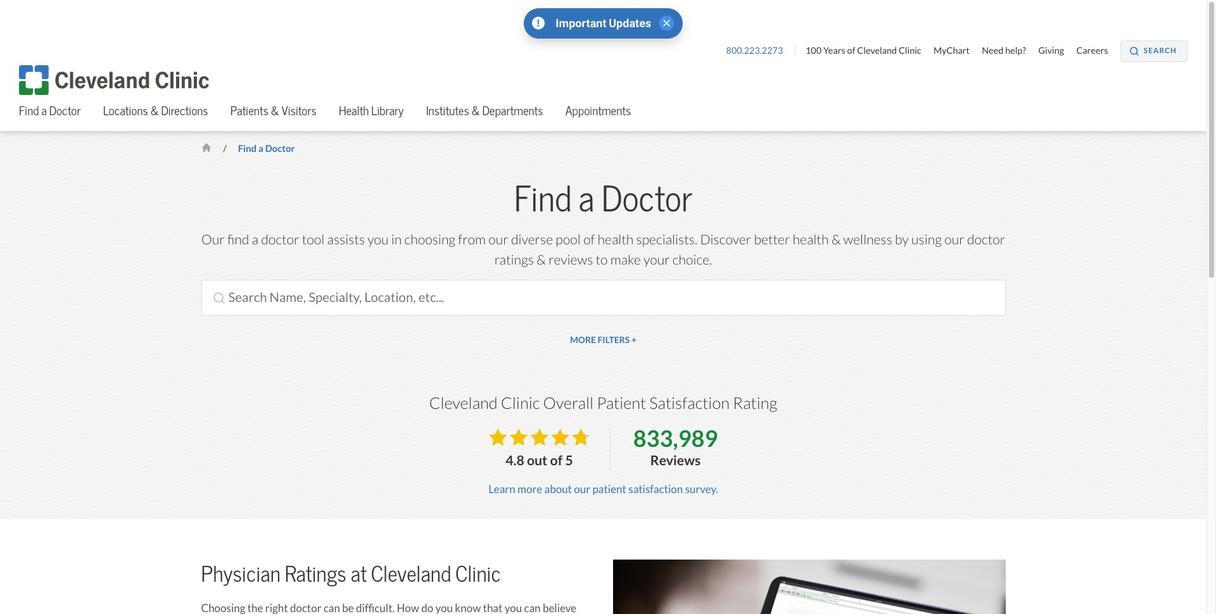 Task type: vqa. For each thing, say whether or not it's contained in the screenshot.
the right and
no



Task type: describe. For each thing, give the bounding box(es) containing it.
833,989 reviews
[[633, 424, 718, 469]]

need
[[982, 45, 1004, 56]]

giving link
[[1039, 45, 1075, 56]]

1 vertical spatial cleveland
[[429, 394, 498, 414]]

appointments link
[[566, 99, 631, 131]]

of for 5
[[550, 452, 563, 469]]

important
[[556, 16, 607, 30]]

of for cleveland
[[848, 45, 856, 56]]

mychart link
[[934, 45, 980, 56]]

1 horizontal spatial our
[[574, 483, 591, 497]]

& left wellness
[[832, 231, 841, 248]]

cleveland clinic logo image
[[19, 65, 209, 95]]

physician ratings at cleveland clinic
[[201, 561, 501, 588]]

survey.
[[685, 483, 718, 497]]

directions
[[161, 103, 208, 118]]

discover
[[701, 231, 752, 248]]

/
[[223, 143, 227, 155]]

updates
[[609, 16, 652, 30]]

patient
[[593, 483, 627, 497]]

cleveland for physician ratings at cleveland clinic
[[371, 561, 451, 588]]

patient
[[597, 394, 646, 414]]

appointments
[[566, 103, 631, 118]]

help?
[[1006, 45, 1027, 56]]

satisfaction
[[650, 394, 730, 414]]

patients
[[231, 103, 269, 118]]

2 horizontal spatial find a doctor
[[514, 177, 693, 221]]

2 horizontal spatial doctor
[[602, 177, 693, 221]]

institutes
[[426, 103, 469, 118]]

learn more about our patient satisfaction survey. link
[[489, 483, 718, 497]]

need help?
[[982, 45, 1027, 56]]

careers
[[1077, 45, 1109, 56]]

satisfaction
[[629, 483, 683, 497]]

clinic for 100 years of cleveland clinic
[[899, 45, 922, 56]]

2 doctor from the left
[[968, 231, 1006, 248]]

reviews
[[549, 251, 593, 268]]

search
[[1144, 46, 1177, 55]]

health
[[339, 103, 369, 118]]

choice.
[[673, 251, 712, 268]]

ratings
[[495, 251, 534, 268]]

800.223.2273 link
[[727, 45, 796, 56]]

emergency icon image
[[532, 17, 545, 30]]

specialists.
[[637, 231, 698, 248]]

make
[[611, 251, 641, 268]]

need help? link
[[982, 45, 1037, 56]]

giving
[[1039, 45, 1065, 56]]

patients & visitors
[[231, 103, 317, 118]]

locations
[[103, 103, 148, 118]]

clinic for physician ratings at cleveland clinic
[[456, 561, 501, 588]]

health library link
[[339, 99, 404, 131]]

4.8
[[506, 452, 525, 469]]

patients & visitors link
[[231, 99, 317, 131]]

mychart
[[934, 45, 970, 56]]

from
[[458, 231, 486, 248]]

& for directions
[[151, 103, 159, 118]]

important updates link
[[556, 16, 652, 30]]

library
[[372, 103, 404, 118]]

your
[[644, 251, 670, 268]]

0 horizontal spatial find
[[19, 103, 39, 118]]

overall
[[543, 394, 594, 414]]

reviews
[[651, 452, 701, 469]]

100 years of cleveland clinic link
[[806, 45, 932, 56]]

locations & directions
[[103, 103, 208, 118]]

you
[[368, 231, 389, 248]]



Task type: locate. For each thing, give the bounding box(es) containing it.
visitors
[[282, 103, 317, 118]]

cleveland clinic overall patient satisfaction rating
[[429, 394, 778, 414]]

0 horizontal spatial doctor
[[49, 103, 81, 118]]

100
[[806, 45, 822, 56]]

a
[[41, 103, 47, 118], [259, 143, 263, 155], [579, 177, 595, 221], [252, 231, 259, 248]]

years
[[824, 45, 846, 56]]

Search Name, Specialty, Location, etc... search field
[[201, 280, 1006, 316]]

doctor for right 'find a doctor' link
[[265, 143, 295, 155]]

1 vertical spatial find a doctor link
[[238, 143, 295, 155]]

2 horizontal spatial our
[[945, 231, 965, 248]]

pool
[[556, 231, 581, 248]]

0 vertical spatial doctor
[[49, 103, 81, 118]]

0 vertical spatial clinic
[[899, 45, 922, 56]]

2 vertical spatial clinic
[[456, 561, 501, 588]]

more
[[518, 483, 543, 497]]

0 vertical spatial of
[[848, 45, 856, 56]]

ratings
[[285, 561, 347, 588]]

1 horizontal spatial find
[[238, 143, 257, 155]]

2 vertical spatial of
[[550, 452, 563, 469]]

about
[[545, 483, 572, 497]]

institutes & departments link
[[426, 99, 543, 131]]

1 vertical spatial doctor
[[265, 143, 295, 155]]

of left 5
[[550, 452, 563, 469]]

1 horizontal spatial find a doctor
[[238, 143, 295, 155]]

diverse
[[511, 231, 553, 248]]

2 vertical spatial cleveland
[[371, 561, 451, 588]]

0 vertical spatial find a doctor
[[19, 103, 81, 118]]

0 vertical spatial find a doctor link
[[19, 99, 81, 131]]

clinic
[[899, 45, 922, 56], [501, 394, 540, 414], [456, 561, 501, 588]]

institutes & departments
[[426, 103, 543, 118]]

1 vertical spatial find
[[238, 143, 257, 155]]

1 horizontal spatial doctor
[[265, 143, 295, 155]]

& down diverse
[[537, 251, 546, 268]]

star rating icons image
[[489, 429, 586, 447]]

1 horizontal spatial doctor
[[968, 231, 1006, 248]]

tool
[[302, 231, 325, 248]]

of right pool
[[584, 231, 595, 248]]

0 horizontal spatial health
[[598, 231, 634, 248]]

health library
[[339, 103, 404, 118]]

2 horizontal spatial of
[[848, 45, 856, 56]]

locations & directions link
[[103, 99, 208, 131]]

doctor up specialists.
[[602, 177, 693, 221]]

to
[[596, 251, 608, 268]]

learn
[[489, 483, 516, 497]]

&
[[151, 103, 159, 118], [271, 103, 279, 118], [472, 103, 480, 118], [832, 231, 841, 248], [537, 251, 546, 268]]

wellness
[[844, 231, 893, 248]]

careers link
[[1077, 45, 1119, 56]]

0 vertical spatial cleveland
[[858, 45, 897, 56]]

a inside our find a doctor tool assists you in choosing from our diverse pool of health specialists. discover better health & wellness by using our doctor ratings & reviews to make your choice.
[[252, 231, 259, 248]]

doctor down cleveland clinic logo
[[49, 103, 81, 118]]

find
[[19, 103, 39, 118], [238, 143, 257, 155], [514, 177, 572, 221]]

doctor
[[49, 103, 81, 118], [265, 143, 295, 155], [602, 177, 693, 221]]

0 horizontal spatial our
[[489, 231, 509, 248]]

100 years of cleveland clinic
[[806, 45, 922, 56]]

0 vertical spatial find
[[19, 103, 39, 118]]

choosing
[[405, 231, 456, 248]]

1 horizontal spatial of
[[584, 231, 595, 248]]

of
[[848, 45, 856, 56], [584, 231, 595, 248], [550, 452, 563, 469]]

& right the locations
[[151, 103, 159, 118]]

5
[[566, 452, 573, 469]]

person holding tablet looking at cleveland clinic doctor profiles image
[[613, 560, 1006, 615]]

at
[[351, 561, 367, 588]]

0 horizontal spatial of
[[550, 452, 563, 469]]

doctor down patients & visitors link
[[265, 143, 295, 155]]

close button image
[[659, 15, 675, 31]]

filters link
[[570, 331, 637, 351]]

our
[[201, 231, 225, 248]]

& for visitors
[[271, 103, 279, 118]]

find a doctor
[[19, 103, 81, 118], [238, 143, 295, 155], [514, 177, 693, 221]]

4.8 out of 5
[[506, 452, 573, 469]]

cleveland for 100 years of cleveland clinic
[[858, 45, 897, 56]]

better
[[754, 231, 790, 248]]

in
[[391, 231, 402, 248]]

& for departments
[[472, 103, 480, 118]]

our right about
[[574, 483, 591, 497]]

find a doctor link
[[19, 99, 81, 131], [238, 143, 295, 155]]

our up the "ratings"
[[489, 231, 509, 248]]

health up make
[[598, 231, 634, 248]]

2 vertical spatial find
[[514, 177, 572, 221]]

doctor for the leftmost 'find a doctor' link
[[49, 103, 81, 118]]

& right institutes
[[472, 103, 480, 118]]

physician
[[201, 561, 281, 588]]

departments
[[483, 103, 543, 118]]

1 horizontal spatial health
[[793, 231, 829, 248]]

learn more about our patient satisfaction survey.
[[489, 483, 718, 497]]

2 vertical spatial find a doctor
[[514, 177, 693, 221]]

of inside our find a doctor tool assists you in choosing from our diverse pool of health specialists. discover better health & wellness by using our doctor ratings & reviews to make your choice.
[[584, 231, 595, 248]]

health
[[598, 231, 634, 248], [793, 231, 829, 248]]

1 vertical spatial find a doctor
[[238, 143, 295, 155]]

1 doctor from the left
[[261, 231, 299, 248]]

2 vertical spatial doctor
[[602, 177, 693, 221]]

by
[[895, 231, 909, 248]]

our
[[489, 231, 509, 248], [945, 231, 965, 248], [574, 483, 591, 497]]

important updates
[[556, 16, 652, 30]]

1 vertical spatial clinic
[[501, 394, 540, 414]]

find
[[227, 231, 249, 248]]

filters
[[598, 335, 630, 346]]

1 vertical spatial of
[[584, 231, 595, 248]]

2 health from the left
[[793, 231, 829, 248]]

search link
[[1121, 41, 1188, 62]]

rating
[[733, 394, 778, 414]]

0 horizontal spatial find a doctor
[[19, 103, 81, 118]]

doctor left tool
[[261, 231, 299, 248]]

2 horizontal spatial find
[[514, 177, 572, 221]]

doctor
[[261, 231, 299, 248], [968, 231, 1006, 248]]

using
[[912, 231, 942, 248]]

our find a doctor tool assists you in choosing from our diverse pool of health specialists. discover better health & wellness by using our doctor ratings & reviews to make your choice.
[[201, 231, 1006, 268]]

our right using
[[945, 231, 965, 248]]

health right better
[[793, 231, 829, 248]]

& left visitors
[[271, 103, 279, 118]]

doctor right using
[[968, 231, 1006, 248]]

out
[[527, 452, 548, 469]]

assists
[[327, 231, 365, 248]]

1 horizontal spatial find a doctor link
[[238, 143, 295, 155]]

1 health from the left
[[598, 231, 634, 248]]

0 horizontal spatial find a doctor link
[[19, 99, 81, 131]]

cleveland
[[858, 45, 897, 56], [429, 394, 498, 414], [371, 561, 451, 588]]

of right years
[[848, 45, 856, 56]]

0 horizontal spatial doctor
[[261, 231, 299, 248]]

833,989
[[633, 424, 718, 454]]

800.223.2273
[[727, 45, 785, 56]]



